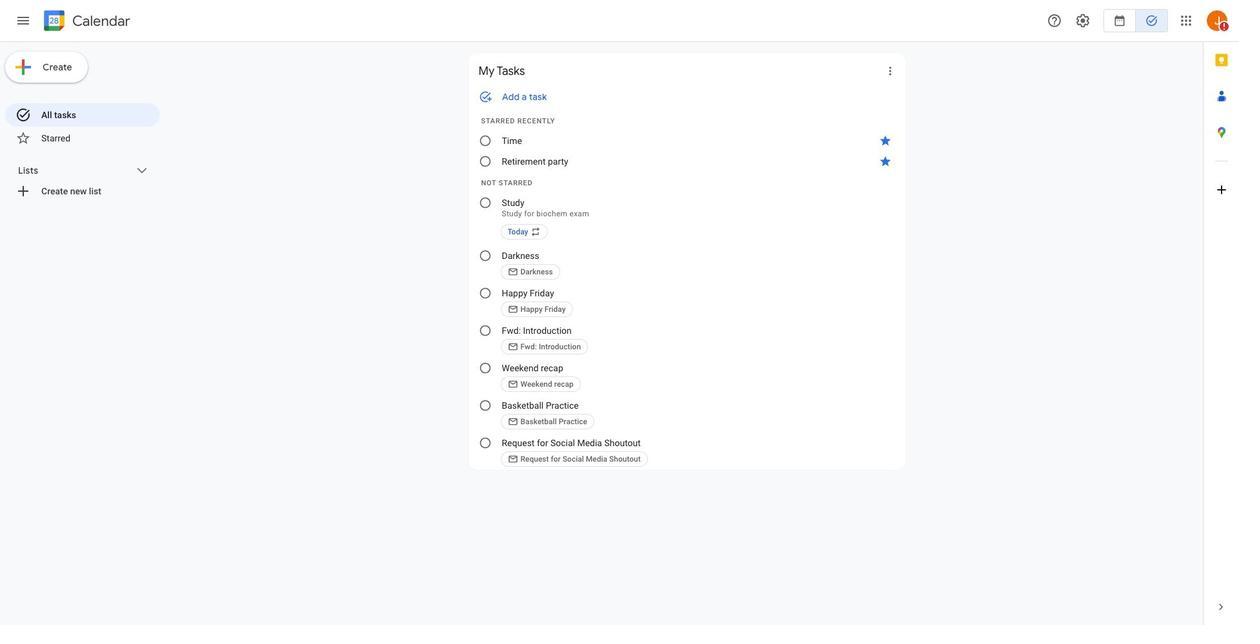 Task type: describe. For each thing, give the bounding box(es) containing it.
support menu image
[[1047, 13, 1063, 28]]

tasks sidebar image
[[15, 13, 31, 28]]

heading inside calendar "element"
[[70, 13, 130, 29]]

calendar element
[[41, 8, 130, 36]]



Task type: locate. For each thing, give the bounding box(es) containing it.
settings menu image
[[1076, 13, 1091, 28]]

tab list
[[1204, 42, 1240, 589]]

heading
[[70, 13, 130, 29]]



Task type: vqa. For each thing, say whether or not it's contained in the screenshot.
settings menu image
yes



